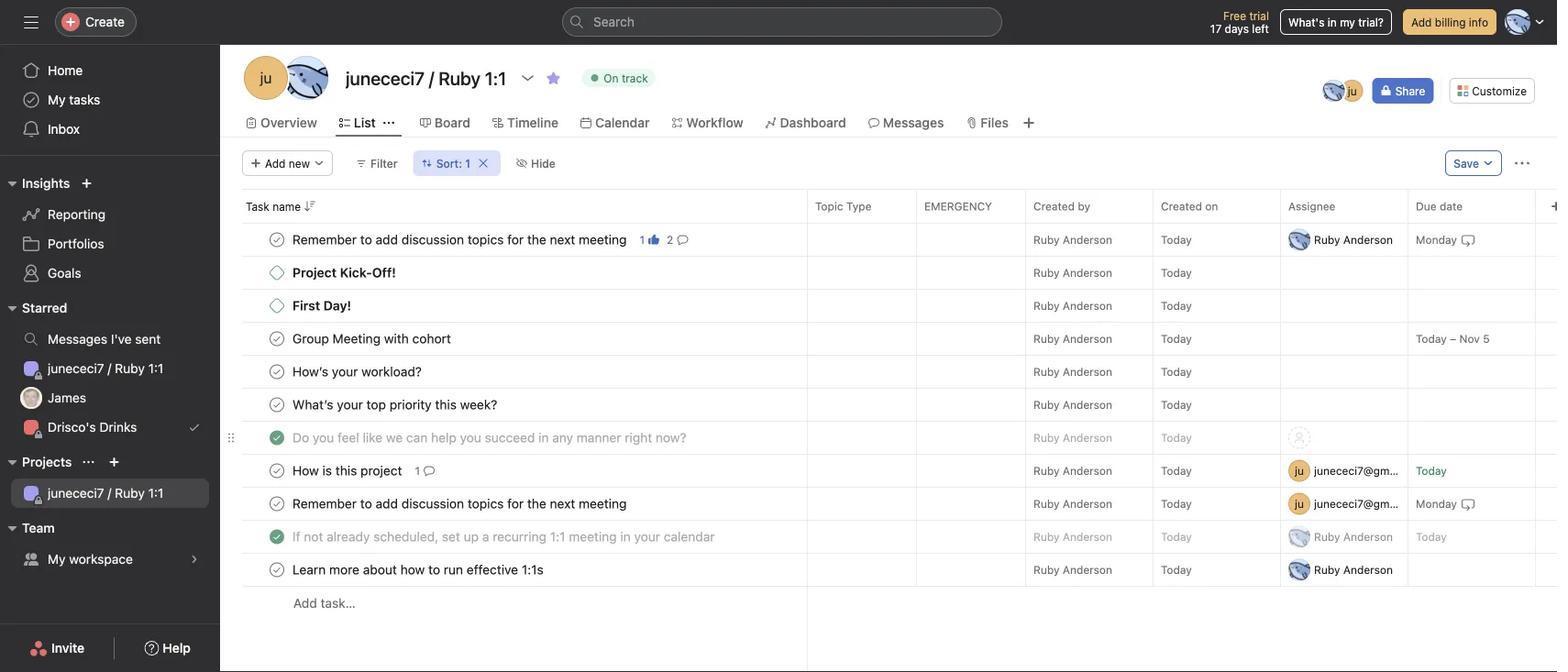 Task type: describe. For each thing, give the bounding box(es) containing it.
what's in my trial?
[[1289, 16, 1385, 28]]

ra for completed icon within if not already scheduled, set up a recurring 1:1 meeting in your calendar cell
[[1293, 531, 1307, 544]]

dashboard
[[780, 115, 847, 130]]

clear image
[[478, 158, 489, 169]]

junececi7 / ruby 1:1 inside projects element
[[48, 486, 164, 501]]

junececi7@gmail.com for the remember to add discussion topics for the next meeting cell corresponding to ju
[[1315, 498, 1427, 511]]

goals link
[[11, 259, 209, 288]]

calendar
[[595, 115, 650, 130]]

junececi7 / ruby 1:1 link inside starred element
[[11, 354, 209, 384]]

sort: 1 button
[[413, 150, 501, 176]]

my tasks
[[48, 92, 100, 107]]

completed image for group meeting with cohort text field
[[266, 328, 288, 350]]

emergency
[[925, 200, 993, 213]]

board
[[435, 115, 471, 130]]

create
[[85, 14, 125, 29]]

add task… button
[[294, 594, 356, 614]]

assignee
[[1289, 200, 1336, 213]]

timeline
[[507, 115, 559, 130]]

remember to add discussion topics for the next meeting text field for ra
[[289, 231, 633, 249]]

today for completed icon within if not already scheduled, set up a recurring 1:1 meeting in your calendar cell
[[1162, 531, 1193, 544]]

today for first completed icon from the top
[[1162, 234, 1193, 246]]

completed milestone image for first day! text box
[[270, 299, 284, 313]]

how is this project cell
[[220, 454, 808, 488]]

today for completed image inside do you feel like we can help you succeed in any manner right now? cell
[[1162, 432, 1193, 445]]

portfolios link
[[11, 229, 209, 259]]

drisco's
[[48, 420, 96, 435]]

17
[[1211, 22, 1222, 35]]

messages for messages i've sent
[[48, 332, 107, 347]]

filter button
[[348, 150, 406, 176]]

Do you feel like we can help you succeed in any manner right now? text field
[[289, 429, 692, 447]]

sort: 1
[[436, 157, 471, 170]]

left
[[1253, 22, 1270, 35]]

completed image for learn more about how to run effective 1:1s text field
[[266, 559, 288, 581]]

free
[[1224, 9, 1247, 22]]

info
[[1470, 16, 1489, 28]]

nov
[[1460, 333, 1481, 345]]

learn more about how to run effective 1:1s cell
[[220, 553, 808, 587]]

hide button
[[508, 150, 564, 176]]

completed checkbox for if not already scheduled, set up a recurring 1:1 meeting in your calendar text box
[[266, 526, 288, 548]]

junececi7@gmail.com for the how is this project cell
[[1315, 465, 1427, 478]]

completed checkbox for how is this project text box
[[266, 460, 288, 482]]

/ for junececi7 / ruby 1:1 link inside the starred element
[[108, 361, 111, 376]]

ruby anderson for the how's your workload? cell
[[1034, 366, 1113, 378]]

new
[[289, 157, 310, 170]]

team
[[22, 521, 55, 536]]

inbox link
[[11, 115, 209, 144]]

create button
[[55, 7, 137, 37]]

search button
[[562, 7, 1003, 37]]

reporting
[[48, 207, 106, 222]]

1:1 inside projects element
[[148, 486, 164, 501]]

more actions image
[[1516, 156, 1530, 171]]

invite
[[51, 641, 85, 656]]

How's your workload? text field
[[289, 363, 427, 381]]

task name
[[246, 200, 301, 213]]

if not already scheduled, set up a recurring 1:1 meeting in your calendar cell
[[220, 520, 808, 554]]

ruby anderson for the first day! cell
[[1034, 300, 1113, 312]]

customize
[[1473, 84, 1528, 97]]

ruby anderson for group meeting with cohort cell
[[1034, 333, 1113, 345]]

reporting link
[[11, 200, 209, 229]]

trial?
[[1359, 16, 1385, 28]]

inbox
[[48, 122, 80, 137]]

board link
[[420, 113, 471, 133]]

ruby inside projects element
[[115, 486, 145, 501]]

add for add billing info
[[1412, 16, 1433, 28]]

messages i've sent link
[[11, 325, 209, 354]]

on track button
[[574, 65, 664, 91]]

add billing info
[[1412, 16, 1489, 28]]

messages i've sent
[[48, 332, 161, 347]]

0 vertical spatial 1 button
[[636, 231, 663, 249]]

team button
[[0, 517, 55, 540]]

help button
[[132, 632, 203, 665]]

/ for junececi7 / ruby 1:1 link in projects element
[[108, 486, 111, 501]]

today for completed milestone image within the the first day! cell
[[1162, 300, 1193, 312]]

created on
[[1162, 200, 1219, 213]]

projects button
[[0, 451, 72, 473]]

messages link
[[869, 113, 944, 133]]

junececi7 inside starred element
[[48, 361, 104, 376]]

completed image for how is this project text box
[[266, 460, 288, 482]]

ruby anderson for learn more about how to run effective 1:1s "cell"
[[1034, 564, 1113, 577]]

workflow link
[[672, 113, 744, 133]]

junececi7 inside projects element
[[48, 486, 104, 501]]

add task… row
[[220, 586, 1558, 620]]

drinks
[[100, 420, 137, 435]]

add task…
[[294, 596, 356, 611]]

see details, my workspace image
[[189, 554, 200, 565]]

date
[[1440, 200, 1464, 213]]

row containing task name
[[220, 189, 1558, 223]]

first day! cell
[[220, 289, 808, 323]]

1:1 inside starred element
[[148, 361, 164, 376]]

5 completed image from the top
[[266, 493, 288, 515]]

my workspace link
[[11, 545, 209, 574]]

overview
[[261, 115, 317, 130]]

ruby anderson for if not already scheduled, set up a recurring 1:1 meeting in your calendar cell
[[1034, 531, 1113, 544]]

today – nov 5
[[1417, 333, 1491, 345]]

sort:
[[436, 157, 462, 170]]

workflow
[[687, 115, 744, 130]]

timeline link
[[493, 113, 559, 133]]

1 for 1 button in the how is this project cell
[[415, 465, 420, 478]]

add for add new
[[265, 157, 286, 170]]

billing
[[1436, 16, 1467, 28]]

task…
[[321, 596, 356, 611]]

list link
[[339, 113, 376, 133]]

save button
[[1446, 150, 1503, 176]]

completed milestone image for project kick-off! text field
[[270, 266, 284, 280]]

my for my tasks
[[48, 92, 66, 107]]

ruby anderson for the how is this project cell
[[1034, 465, 1113, 478]]

today for completed milestone image within project kick-off! cell
[[1162, 267, 1193, 279]]

completed milestone checkbox for first day! text box
[[270, 299, 284, 313]]

completed image for how's your workload? 'text box'
[[266, 361, 288, 383]]

teams element
[[0, 512, 220, 578]]

overview link
[[246, 113, 317, 133]]

ra for completed icon inside the learn more about how to run effective 1:1s "cell"
[[1293, 564, 1307, 577]]

share button
[[1373, 78, 1434, 104]]

hide
[[531, 157, 556, 170]]

ra for first completed icon from the top
[[1293, 234, 1307, 246]]

junececi7 / ruby 1:1 inside starred element
[[48, 361, 164, 376]]

insights button
[[0, 172, 70, 195]]

insights element
[[0, 167, 220, 292]]

remember to add discussion topics for the next meeting cell for ju
[[220, 487, 808, 521]]

monday for ruby anderson
[[1417, 234, 1458, 246]]

completed checkbox for the what's your top priority this week? text box at the left bottom
[[266, 394, 288, 416]]

due
[[1417, 200, 1437, 213]]

home link
[[11, 56, 209, 85]]



Task type: vqa. For each thing, say whether or not it's contained in the screenshot.
You joined 16 minutes ago
no



Task type: locate. For each thing, give the bounding box(es) containing it.
today for completed icon in the how's your workload? cell
[[1162, 366, 1193, 378]]

completed milestone image
[[270, 266, 284, 280], [270, 299, 284, 313]]

completed milestone checkbox inside project kick-off! cell
[[270, 266, 284, 280]]

drisco's drinks
[[48, 420, 137, 435]]

completed milestone image inside project kick-off! cell
[[270, 266, 284, 280]]

in
[[1328, 16, 1338, 28]]

my for my workspace
[[48, 552, 66, 567]]

completed image inside the how's your workload? cell
[[266, 361, 288, 383]]

1 for topmost 1 button
[[640, 234, 645, 246]]

1 remember to add discussion topics for the next meeting text field from the top
[[289, 231, 633, 249]]

1 vertical spatial 1 button
[[412, 462, 439, 480]]

add for add task…
[[294, 596, 317, 611]]

my inside global element
[[48, 92, 66, 107]]

remember to add discussion topics for the next meeting text field up project kick-off! cell
[[289, 231, 633, 249]]

2 remember to add discussion topics for the next meeting cell from the top
[[220, 487, 808, 521]]

1 horizontal spatial created
[[1162, 200, 1203, 213]]

7 completed image from the top
[[266, 559, 288, 581]]

1:1 up teams element at the left of page
[[148, 486, 164, 501]]

2 / from the top
[[108, 486, 111, 501]]

add inside button
[[294, 596, 317, 611]]

created left the "on"
[[1162, 200, 1203, 213]]

junececi7 / ruby 1:1 link down messages i've sent
[[11, 354, 209, 384]]

completed image
[[266, 328, 288, 350], [266, 427, 288, 449]]

completed checkbox inside group meeting with cohort cell
[[266, 328, 288, 350]]

1 completed milestone image from the top
[[270, 266, 284, 280]]

messages
[[883, 115, 944, 130], [48, 332, 107, 347]]

anderson
[[1063, 234, 1113, 246], [1344, 234, 1394, 246], [1063, 267, 1113, 279], [1063, 300, 1113, 312], [1063, 333, 1113, 345], [1063, 366, 1113, 378], [1063, 399, 1113, 412], [1063, 432, 1113, 445], [1063, 465, 1113, 478], [1063, 498, 1113, 511], [1063, 531, 1113, 544], [1344, 531, 1394, 544], [1063, 564, 1113, 577], [1344, 564, 1394, 577]]

0 vertical spatial 1:1
[[148, 361, 164, 376]]

2 junececi7 from the top
[[48, 486, 104, 501]]

descending image
[[305, 201, 316, 212]]

ruby anderson
[[1034, 234, 1113, 246], [1315, 234, 1394, 246], [1034, 267, 1113, 279], [1034, 300, 1113, 312], [1034, 333, 1113, 345], [1034, 366, 1113, 378], [1034, 399, 1113, 412], [1034, 432, 1113, 445], [1034, 465, 1113, 478], [1034, 498, 1113, 511], [1034, 531, 1113, 544], [1315, 531, 1394, 544], [1034, 564, 1113, 577], [1315, 564, 1394, 577]]

add billing info button
[[1404, 9, 1497, 35]]

share
[[1396, 84, 1426, 97]]

completed image inside learn more about how to run effective 1:1s "cell"
[[266, 559, 288, 581]]

name
[[273, 200, 301, 213]]

0 vertical spatial my
[[48, 92, 66, 107]]

1 junececi7 / ruby 1:1 link from the top
[[11, 354, 209, 384]]

monday for junececi7@gmail.com
[[1417, 498, 1458, 511]]

1 horizontal spatial 1 button
[[636, 231, 663, 249]]

add field image
[[1552, 201, 1558, 212]]

project kick-off! cell
[[220, 256, 808, 290]]

task
[[246, 200, 270, 213]]

sent
[[135, 332, 161, 347]]

my inside teams element
[[48, 552, 66, 567]]

1:1 down sent
[[148, 361, 164, 376]]

1 vertical spatial monday
[[1417, 498, 1458, 511]]

1
[[465, 157, 471, 170], [640, 234, 645, 246], [415, 465, 420, 478]]

completed image for the what's your top priority this week? text box at the left bottom
[[266, 394, 288, 416]]

0 vertical spatial junececi7
[[48, 361, 104, 376]]

0 horizontal spatial 1
[[415, 465, 420, 478]]

5 completed checkbox from the top
[[266, 493, 288, 515]]

1 left the 2
[[640, 234, 645, 246]]

monday left repeats icon
[[1417, 234, 1458, 246]]

junececi7 / ruby 1:1 down new project or portfolio image
[[48, 486, 164, 501]]

1 junececi7 / ruby 1:1 from the top
[[48, 361, 164, 376]]

show options, current sort, top image
[[83, 457, 94, 468]]

completed milestone image left first day! text box
[[270, 299, 284, 313]]

1 created from the left
[[1034, 200, 1075, 213]]

2 completed checkbox from the top
[[266, 427, 288, 449]]

tab actions image
[[383, 117, 394, 128]]

group meeting with cohort cell
[[220, 322, 808, 356]]

remember to add discussion topics for the next meeting text field up if not already scheduled, set up a recurring 1:1 meeting in your calendar text box
[[289, 495, 633, 513]]

trial
[[1250, 9, 1270, 22]]

1 completed checkbox from the top
[[266, 229, 288, 251]]

starred button
[[0, 297, 67, 319]]

0 vertical spatial /
[[108, 361, 111, 376]]

junececi7 up james
[[48, 361, 104, 376]]

completed image inside what's your top priority this week? cell
[[266, 394, 288, 416]]

completed image inside do you feel like we can help you succeed in any manner right now? cell
[[266, 427, 288, 449]]

topic
[[816, 200, 844, 213]]

0 vertical spatial completed milestone checkbox
[[270, 266, 284, 280]]

completed image inside the how is this project cell
[[266, 460, 288, 482]]

2 my from the top
[[48, 552, 66, 567]]

ruby anderson for the remember to add discussion topics for the next meeting cell containing 1
[[1034, 234, 1113, 246]]

completed image inside if not already scheduled, set up a recurring 1:1 meeting in your calendar cell
[[266, 526, 288, 548]]

0 horizontal spatial created
[[1034, 200, 1075, 213]]

completed checkbox inside the how's your workload? cell
[[266, 361, 288, 383]]

junececi7 / ruby 1:1 link down new project or portfolio image
[[11, 479, 209, 508]]

1 my from the top
[[48, 92, 66, 107]]

add new
[[265, 157, 310, 170]]

completed checkbox inside learn more about how to run effective 1:1s "cell"
[[266, 559, 288, 581]]

2 1:1 from the top
[[148, 486, 164, 501]]

remember to add discussion topics for the next meeting cell up if not already scheduled, set up a recurring 1:1 meeting in your calendar text box
[[220, 487, 808, 521]]

0 horizontal spatial 1 button
[[412, 462, 439, 480]]

0 vertical spatial junececi7 / ruby 1:1
[[48, 361, 164, 376]]

created for created by
[[1034, 200, 1075, 213]]

my tasks link
[[11, 85, 209, 115]]

1 vertical spatial completed milestone checkbox
[[270, 299, 284, 313]]

what's your top priority this week? cell
[[220, 388, 808, 422]]

0 horizontal spatial add
[[265, 157, 286, 170]]

1 1:1 from the top
[[148, 361, 164, 376]]

1 button inside the how is this project cell
[[412, 462, 439, 480]]

1 junececi7 from the top
[[48, 361, 104, 376]]

add task… tree grid
[[220, 223, 1558, 620]]

messages for messages
[[883, 115, 944, 130]]

completed checkbox inside what's your top priority this week? cell
[[266, 394, 288, 416]]

free trial 17 days left
[[1211, 9, 1270, 35]]

due date
[[1417, 200, 1464, 213]]

completed milestone image inside the first day! cell
[[270, 299, 284, 313]]

row
[[220, 189, 1558, 223], [242, 222, 1558, 224], [220, 223, 1558, 257], [220, 256, 1558, 290], [220, 289, 1558, 323], [220, 322, 1558, 356], [220, 355, 1558, 389], [220, 388, 1558, 422], [220, 421, 1558, 455], [220, 454, 1558, 488], [220, 487, 1558, 521], [220, 520, 1558, 554], [220, 553, 1558, 587]]

2 horizontal spatial 1
[[640, 234, 645, 246]]

1 vertical spatial /
[[108, 486, 111, 501]]

add left new
[[265, 157, 286, 170]]

james
[[48, 390, 86, 406]]

created by
[[1034, 200, 1091, 213]]

files link
[[967, 113, 1009, 133]]

new image
[[81, 178, 92, 189]]

remember to add discussion topics for the next meeting cell up the first day! cell
[[220, 223, 808, 257]]

0 vertical spatial junececi7 / ruby 1:1 link
[[11, 354, 209, 384]]

Group Meeting with cohort text field
[[289, 330, 457, 348]]

files
[[981, 115, 1009, 130]]

–
[[1451, 333, 1457, 345]]

1 vertical spatial junececi7
[[48, 486, 104, 501]]

1 inside the how is this project cell
[[415, 465, 420, 478]]

1 inside the remember to add discussion topics for the next meeting cell
[[640, 234, 645, 246]]

remember to add discussion topics for the next meeting text field for ju
[[289, 495, 633, 513]]

ja
[[25, 392, 37, 405]]

None text field
[[341, 61, 511, 95]]

1 vertical spatial junececi7 / ruby 1:1
[[48, 486, 164, 501]]

today for completed icon in what's your top priority this week? cell
[[1162, 399, 1193, 412]]

0 vertical spatial remember to add discussion topics for the next meeting cell
[[220, 223, 808, 257]]

1 junececi7@gmail.com from the top
[[1315, 465, 1427, 478]]

1 button
[[636, 231, 663, 249], [412, 462, 439, 480]]

0 vertical spatial junececi7@gmail.com
[[1315, 465, 1427, 478]]

help
[[163, 641, 191, 656]]

completed checkbox for learn more about how to run effective 1:1s text field
[[266, 559, 288, 581]]

completed checkbox for how's your workload? 'text box'
[[266, 361, 288, 383]]

1 completed checkbox from the top
[[266, 328, 288, 350]]

topic type
[[816, 200, 872, 213]]

add left billing
[[1412, 16, 1433, 28]]

remember to add discussion topics for the next meeting cell for ra
[[220, 223, 808, 257]]

1 vertical spatial junececi7 / ruby 1:1 link
[[11, 479, 209, 508]]

remember to add discussion topics for the next meeting cell
[[220, 223, 808, 257], [220, 487, 808, 521]]

add left task…
[[294, 596, 317, 611]]

hide sidebar image
[[24, 15, 39, 29]]

/ down new project or portfolio image
[[108, 486, 111, 501]]

2 completed milestone image from the top
[[270, 299, 284, 313]]

0 vertical spatial completed checkbox
[[266, 328, 288, 350]]

created left by on the right of the page
[[1034, 200, 1075, 213]]

2 junececi7@gmail.com from the top
[[1315, 498, 1427, 511]]

/ inside projects element
[[108, 486, 111, 501]]

Remember to add discussion topics for the next meeting text field
[[289, 231, 633, 249], [289, 495, 633, 513]]

customize button
[[1450, 78, 1536, 104]]

6 completed checkbox from the top
[[266, 559, 288, 581]]

2 vertical spatial completed checkbox
[[266, 526, 288, 548]]

Project Kick-Off! text field
[[289, 264, 402, 282]]

add inside button
[[1412, 16, 1433, 28]]

junececi7 / ruby 1:1 link inside projects element
[[11, 479, 209, 508]]

monday
[[1417, 234, 1458, 246], [1417, 498, 1458, 511]]

projects element
[[0, 446, 220, 512]]

on track
[[604, 72, 648, 84]]

insights
[[22, 176, 70, 191]]

6 completed image from the top
[[266, 526, 288, 548]]

ruby inside starred element
[[115, 361, 145, 376]]

type
[[847, 200, 872, 213]]

search list box
[[562, 7, 1003, 37]]

invite button
[[17, 632, 96, 665]]

i've
[[111, 332, 132, 347]]

repeats image
[[1462, 497, 1476, 512]]

0 vertical spatial monday
[[1417, 234, 1458, 246]]

my down team
[[48, 552, 66, 567]]

1 vertical spatial remember to add discussion topics for the next meeting cell
[[220, 487, 808, 521]]

search
[[594, 14, 635, 29]]

completed checkbox inside do you feel like we can help you succeed in any manner right now? cell
[[266, 427, 288, 449]]

2
[[667, 234, 674, 246]]

Completed checkbox
[[266, 229, 288, 251], [266, 361, 288, 383], [266, 394, 288, 416], [266, 460, 288, 482], [266, 493, 288, 515], [266, 559, 288, 581]]

completed milestone checkbox inside the first day! cell
[[270, 299, 284, 313]]

1 inside dropdown button
[[465, 157, 471, 170]]

completed milestone checkbox down task name
[[270, 266, 284, 280]]

today for completed image in the group meeting with cohort cell
[[1162, 333, 1193, 345]]

goals
[[48, 266, 81, 281]]

created
[[1034, 200, 1075, 213], [1162, 200, 1203, 213]]

1 completed image from the top
[[266, 229, 288, 251]]

1 right how is this project text box
[[415, 465, 420, 478]]

projects
[[22, 455, 72, 470]]

First Day! text field
[[289, 297, 357, 315]]

2 button
[[663, 231, 692, 249]]

1 button down the what's your top priority this week? text box at the left bottom
[[412, 462, 439, 480]]

3 completed checkbox from the top
[[266, 394, 288, 416]]

junececi7 / ruby 1:1 down messages i've sent
[[48, 361, 164, 376]]

monday left repeats image at the bottom of the page
[[1417, 498, 1458, 511]]

1 vertical spatial completed image
[[266, 427, 288, 449]]

how's your workload? cell
[[220, 355, 808, 389]]

2 horizontal spatial add
[[1412, 16, 1433, 28]]

1 vertical spatial remember to add discussion topics for the next meeting text field
[[289, 495, 633, 513]]

ruby anderson for project kick-off! cell
[[1034, 267, 1113, 279]]

0 vertical spatial remember to add discussion topics for the next meeting text field
[[289, 231, 633, 249]]

days
[[1225, 22, 1250, 35]]

ruby anderson for do you feel like we can help you succeed in any manner right now? cell
[[1034, 432, 1113, 445]]

add inside dropdown button
[[265, 157, 286, 170]]

0 vertical spatial completed image
[[266, 328, 288, 350]]

drisco's drinks link
[[11, 413, 209, 442]]

1 completed milestone checkbox from the top
[[270, 266, 284, 280]]

1 remember to add discussion topics for the next meeting cell from the top
[[220, 223, 808, 257]]

1 monday from the top
[[1417, 234, 1458, 246]]

starred
[[22, 300, 67, 316]]

/
[[108, 361, 111, 376], [108, 486, 111, 501]]

0 vertical spatial 1
[[465, 157, 471, 170]]

tasks
[[69, 92, 100, 107]]

How is this project text field
[[289, 462, 408, 480]]

junececi7 / ruby 1:1 link
[[11, 354, 209, 384], [11, 479, 209, 508]]

on
[[604, 72, 619, 84]]

calendar link
[[581, 113, 650, 133]]

1 vertical spatial my
[[48, 552, 66, 567]]

3 completed checkbox from the top
[[266, 526, 288, 548]]

portfolios
[[48, 236, 104, 251]]

remember to add discussion topics for the next meeting cell containing 1
[[220, 223, 808, 257]]

ruby anderson for the remember to add discussion topics for the next meeting cell corresponding to ju
[[1034, 498, 1113, 511]]

what's in my trial? button
[[1281, 9, 1393, 35]]

1 horizontal spatial 1
[[465, 157, 471, 170]]

1 vertical spatial add
[[265, 157, 286, 170]]

0 vertical spatial messages
[[883, 115, 944, 130]]

completed milestone image down task name
[[270, 266, 284, 280]]

2 junececi7 / ruby 1:1 link from the top
[[11, 479, 209, 508]]

messages left i've
[[48, 332, 107, 347]]

dashboard link
[[766, 113, 847, 133]]

completed checkbox inside the how is this project cell
[[266, 460, 288, 482]]

messages inside 'link'
[[48, 332, 107, 347]]

1 button left the 2
[[636, 231, 663, 249]]

save
[[1454, 157, 1480, 170]]

1 vertical spatial completed checkbox
[[266, 427, 288, 449]]

2 completed image from the top
[[266, 361, 288, 383]]

0 horizontal spatial messages
[[48, 332, 107, 347]]

4 completed checkbox from the top
[[266, 460, 288, 482]]

1 vertical spatial junececi7@gmail.com
[[1315, 498, 1427, 511]]

1 left 'clear' icon
[[465, 157, 471, 170]]

Completed checkbox
[[266, 328, 288, 350], [266, 427, 288, 449], [266, 526, 288, 548]]

1 completed image from the top
[[266, 328, 288, 350]]

remove from starred image
[[546, 71, 561, 85]]

completed image for do you feel like we can help you succeed in any manner right now? text box
[[266, 427, 288, 449]]

1 vertical spatial 1:1
[[148, 486, 164, 501]]

today for 3rd completed icon from the bottom
[[1162, 498, 1193, 511]]

show options image
[[520, 71, 535, 85]]

on
[[1206, 200, 1219, 213]]

track
[[622, 72, 648, 84]]

2 completed milestone checkbox from the top
[[270, 299, 284, 313]]

workspace
[[69, 552, 133, 567]]

global element
[[0, 45, 220, 155]]

my left 'tasks'
[[48, 92, 66, 107]]

2 vertical spatial 1
[[415, 465, 420, 478]]

/ inside starred element
[[108, 361, 111, 376]]

0 vertical spatial add
[[1412, 16, 1433, 28]]

today for completed icon in the the how is this project cell
[[1162, 465, 1193, 478]]

completed image inside group meeting with cohort cell
[[266, 328, 288, 350]]

What's your top priority this week? text field
[[289, 396, 503, 414]]

completed image
[[266, 229, 288, 251], [266, 361, 288, 383], [266, 394, 288, 416], [266, 460, 288, 482], [266, 493, 288, 515], [266, 526, 288, 548], [266, 559, 288, 581]]

junececi7
[[48, 361, 104, 376], [48, 486, 104, 501]]

0 vertical spatial completed milestone image
[[270, 266, 284, 280]]

1 horizontal spatial messages
[[883, 115, 944, 130]]

starred element
[[0, 292, 220, 446]]

1 vertical spatial 1
[[640, 234, 645, 246]]

1 horizontal spatial add
[[294, 596, 317, 611]]

completed image for if not already scheduled, set up a recurring 1:1 meeting in your calendar text box
[[266, 526, 288, 548]]

2 completed checkbox from the top
[[266, 361, 288, 383]]

4 completed image from the top
[[266, 460, 288, 482]]

completed checkbox for group meeting with cohort text field
[[266, 328, 288, 350]]

completed checkbox for do you feel like we can help you succeed in any manner right now? text box
[[266, 427, 288, 449]]

junececi7 / ruby 1:1
[[48, 361, 164, 376], [48, 486, 164, 501]]

new project or portfolio image
[[109, 457, 120, 468]]

repeats image
[[1462, 233, 1476, 247]]

created for created on
[[1162, 200, 1203, 213]]

2 remember to add discussion topics for the next meeting text field from the top
[[289, 495, 633, 513]]

1 / from the top
[[108, 361, 111, 376]]

1 vertical spatial completed milestone image
[[270, 299, 284, 313]]

my
[[48, 92, 66, 107], [48, 552, 66, 567]]

completed checkbox inside if not already scheduled, set up a recurring 1:1 meeting in your calendar cell
[[266, 526, 288, 548]]

2 completed image from the top
[[266, 427, 288, 449]]

Learn more about how to run effective 1:1s text field
[[289, 561, 549, 579]]

Completed milestone checkbox
[[270, 266, 284, 280], [270, 299, 284, 313]]

add tab image
[[1022, 116, 1037, 130]]

2 junececi7 / ruby 1:1 from the top
[[48, 486, 164, 501]]

junececi7 down show options, current sort, top image
[[48, 486, 104, 501]]

do you feel like we can help you succeed in any manner right now? cell
[[220, 421, 808, 455]]

2 created from the left
[[1162, 200, 1203, 213]]

add new button
[[242, 150, 333, 176]]

2 vertical spatial add
[[294, 596, 317, 611]]

If not already scheduled, set up a recurring 1:1 meeting in your calendar text field
[[289, 528, 721, 546]]

2 monday from the top
[[1417, 498, 1458, 511]]

5
[[1484, 333, 1491, 345]]

ruby anderson for what's your top priority this week? cell
[[1034, 399, 1113, 412]]

/ down messages i've sent 'link'
[[108, 361, 111, 376]]

1 vertical spatial messages
[[48, 332, 107, 347]]

completed milestone checkbox left first day! text box
[[270, 299, 284, 313]]

completed milestone checkbox for project kick-off! text field
[[270, 266, 284, 280]]

by
[[1078, 200, 1091, 213]]

messages left "files" link
[[883, 115, 944, 130]]

today for completed icon inside the learn more about how to run effective 1:1s "cell"
[[1162, 564, 1193, 577]]

3 completed image from the top
[[266, 394, 288, 416]]



